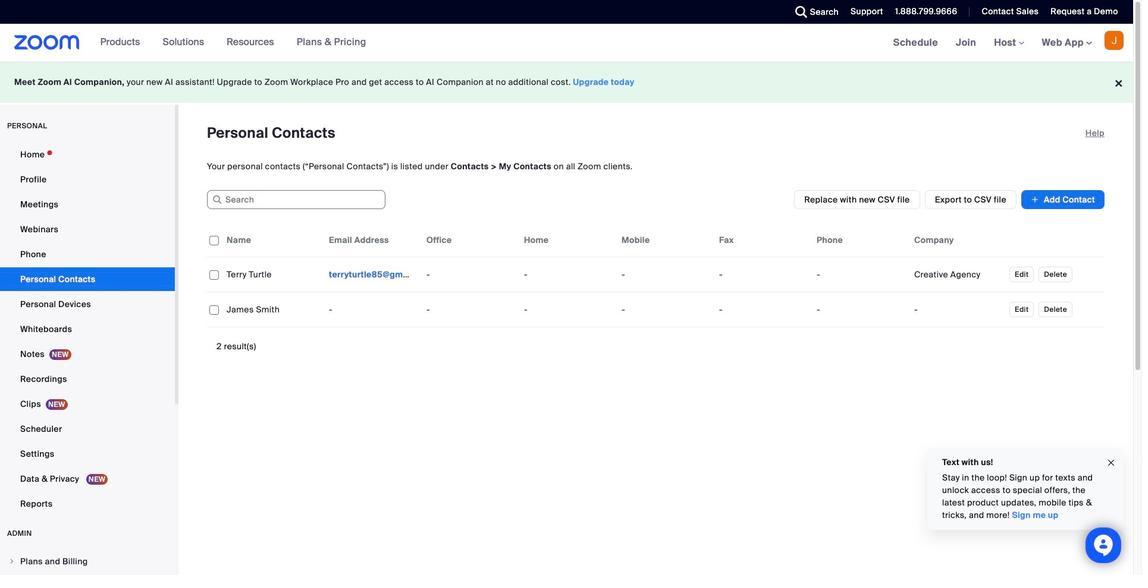 Task type: vqa. For each thing, say whether or not it's contained in the screenshot.
Open chat Icon
no



Task type: locate. For each thing, give the bounding box(es) containing it.
add image
[[1031, 194, 1039, 206]]

Search Contacts Input text field
[[207, 190, 386, 209]]

menu item
[[0, 551, 175, 574]]

cell
[[324, 263, 422, 287], [617, 263, 715, 287], [715, 263, 812, 287], [617, 298, 715, 322], [715, 298, 812, 322]]

footer
[[0, 62, 1133, 103]]

application
[[207, 224, 1114, 337]]

banner
[[0, 24, 1133, 62]]

right image
[[8, 559, 15, 566]]



Task type: describe. For each thing, give the bounding box(es) containing it.
meetings navigation
[[885, 24, 1133, 62]]

close image
[[1107, 457, 1116, 470]]

personal menu menu
[[0, 143, 175, 518]]

zoom logo image
[[14, 35, 79, 50]]

product information navigation
[[91, 24, 375, 62]]

profile picture image
[[1105, 31, 1124, 50]]



